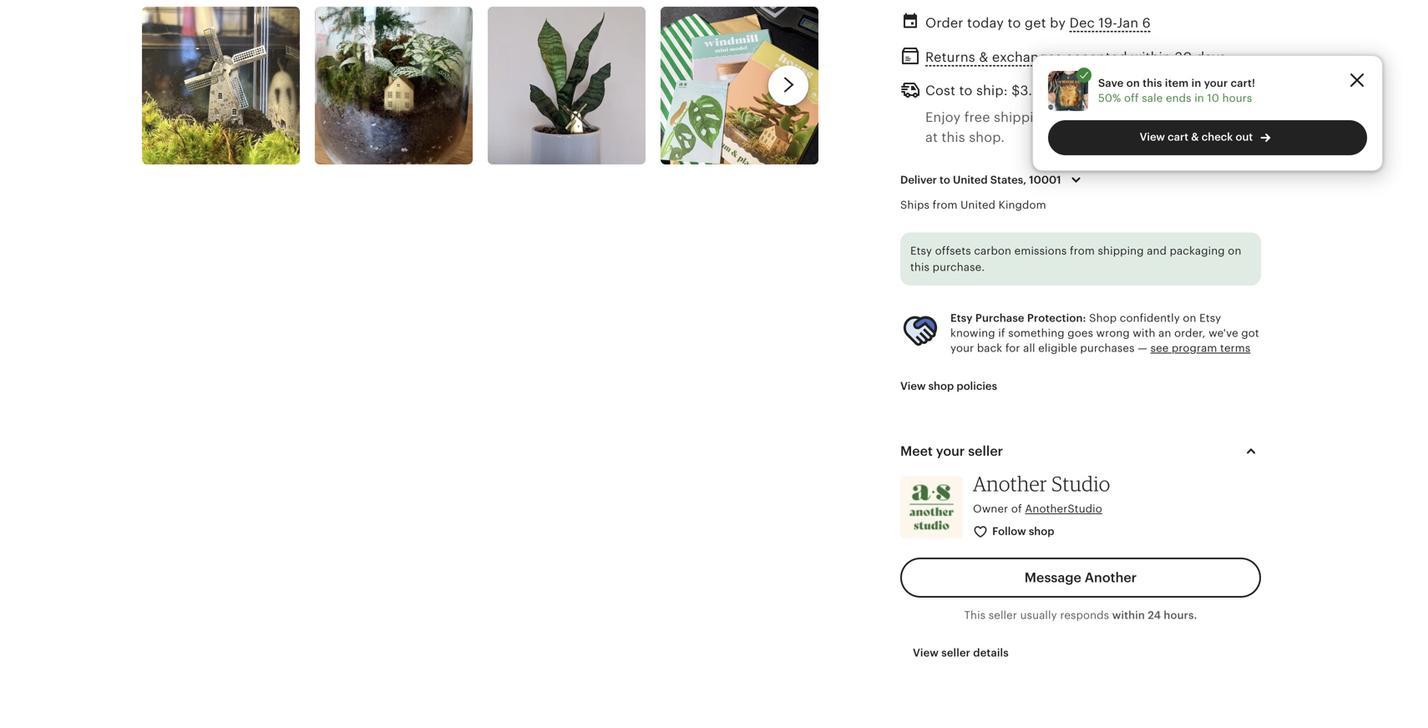Task type: locate. For each thing, give the bounding box(es) containing it.
free
[[965, 110, 991, 125]]

another inside button
[[1085, 570, 1137, 586]]

1 vertical spatial from
[[1070, 245, 1095, 257]]

shop down anotherstudio
[[1029, 526, 1055, 538]]

0 vertical spatial view
[[1140, 131, 1166, 143]]

1 horizontal spatial &
[[1192, 131, 1199, 143]]

0 vertical spatial your
[[1205, 77, 1228, 89]]

this
[[1143, 77, 1163, 89], [942, 130, 966, 145], [911, 261, 930, 274]]

view inside view seller details link
[[913, 647, 939, 660]]

anotherstudio link
[[1025, 503, 1103, 515]]

etsy up we've
[[1200, 312, 1222, 324]]

offsets
[[935, 245, 971, 257]]

this inside enjoy free shipping to the us when you spend $35+ at this shop.
[[942, 130, 966, 145]]

1 horizontal spatial shop
[[1029, 526, 1055, 538]]

19-
[[1099, 15, 1117, 30]]

united down deliver to united states, 10001
[[961, 199, 996, 211]]

2 vertical spatial this
[[911, 261, 930, 274]]

1 horizontal spatial on
[[1183, 312, 1197, 324]]

0 horizontal spatial shop
[[929, 380, 954, 393]]

hours.
[[1164, 609, 1198, 622]]

dec 19-jan 6 button
[[1070, 11, 1151, 35]]

on up order,
[[1183, 312, 1197, 324]]

packaging
[[1170, 245, 1225, 257]]

enjoy free shipping to the us when you spend $35+ at this shop.
[[926, 110, 1261, 145]]

this
[[965, 609, 986, 622]]

usually
[[1021, 609, 1058, 622]]

deliver to united states, 10001
[[901, 174, 1062, 186]]

1 vertical spatial in
[[1195, 92, 1205, 104]]

meet your seller
[[901, 444, 1003, 459]]

etsy for etsy purchase protection:
[[951, 312, 973, 324]]

1 vertical spatial within
[[1113, 609, 1145, 622]]

shop
[[1090, 312, 1117, 324]]

in
[[1192, 77, 1202, 89], [1195, 92, 1205, 104]]

protection:
[[1028, 312, 1087, 324]]

accepted
[[1066, 50, 1128, 65]]

this up sale
[[1143, 77, 1163, 89]]

when
[[1119, 110, 1154, 125]]

follow shop button
[[961, 517, 1069, 548]]

message another button
[[901, 558, 1262, 598]]

1 horizontal spatial this
[[942, 130, 966, 145]]

today
[[968, 15, 1004, 30]]

within left 24
[[1113, 609, 1145, 622]]

this left purchase.
[[911, 261, 930, 274]]

1 vertical spatial view
[[901, 380, 926, 393]]

within for 24
[[1113, 609, 1145, 622]]

2 vertical spatial your
[[936, 444, 965, 459]]

your right meet
[[936, 444, 965, 459]]

2 horizontal spatial this
[[1143, 77, 1163, 89]]

in right item
[[1192, 77, 1202, 89]]

shop left policies
[[929, 380, 954, 393]]

ships
[[901, 199, 930, 211]]

united for to
[[953, 174, 988, 186]]

0 horizontal spatial &
[[979, 50, 989, 65]]

6
[[1143, 15, 1151, 30]]

etsy purchase protection:
[[951, 312, 1087, 324]]

studio
[[1052, 472, 1111, 496]]

purchase
[[976, 312, 1025, 324]]

out
[[1236, 131, 1253, 143]]

view for view seller details
[[913, 647, 939, 660]]

view left policies
[[901, 380, 926, 393]]

on up the off
[[1127, 77, 1140, 89]]

purchases
[[1081, 342, 1135, 355]]

30
[[1175, 50, 1193, 65]]

1 vertical spatial seller
[[989, 609, 1018, 622]]

goes
[[1068, 327, 1094, 340]]

on inside save on this item in your cart! 50% off sale ends in 10 hours
[[1127, 77, 1140, 89]]

shipping down $
[[994, 110, 1051, 125]]

1 horizontal spatial etsy
[[951, 312, 973, 324]]

anotherstudio
[[1025, 503, 1103, 515]]

1 horizontal spatial shipping
[[1098, 245, 1144, 257]]

of
[[1012, 503, 1022, 515]]

an
[[1159, 327, 1172, 340]]

1 horizontal spatial another
[[1085, 570, 1137, 586]]

seller inside meet your seller dropdown button
[[969, 444, 1003, 459]]

another inside another studio owner of anotherstudio
[[973, 472, 1048, 496]]

2 vertical spatial on
[[1183, 312, 1197, 324]]

responds
[[1061, 609, 1110, 622]]

carbon
[[974, 245, 1012, 257]]

spend
[[1185, 110, 1225, 125]]

another studio owner of anotherstudio
[[973, 472, 1111, 515]]

kingdom
[[999, 199, 1047, 211]]

2 horizontal spatial on
[[1228, 245, 1242, 257]]

on right packaging
[[1228, 245, 1242, 257]]

etsy inside etsy offsets carbon emissions from shipping and packaging on this purchase.
[[911, 245, 932, 257]]

another
[[973, 472, 1048, 496], [1085, 570, 1137, 586]]

your up the 10
[[1205, 77, 1228, 89]]

within
[[1131, 50, 1171, 65], [1113, 609, 1145, 622]]

view inside 'link'
[[1140, 131, 1166, 143]]

united for from
[[961, 199, 996, 211]]

seller inside view seller details link
[[942, 647, 971, 660]]

jan
[[1117, 15, 1139, 30]]

to right "deliver"
[[940, 174, 951, 186]]

follow shop
[[993, 526, 1055, 538]]

view for view cart & check out
[[1140, 131, 1166, 143]]

1 vertical spatial &
[[1192, 131, 1199, 143]]

back
[[977, 342, 1003, 355]]

etsy up knowing
[[951, 312, 973, 324]]

to left "the"
[[1055, 110, 1068, 125]]

your
[[1205, 77, 1228, 89], [951, 342, 974, 355], [936, 444, 965, 459]]

0 vertical spatial united
[[953, 174, 988, 186]]

shop inside follow shop button
[[1029, 526, 1055, 538]]

0 vertical spatial this
[[1143, 77, 1163, 89]]

1 vertical spatial on
[[1228, 245, 1242, 257]]

from right emissions
[[1070, 245, 1095, 257]]

from right ships on the top of the page
[[933, 199, 958, 211]]

0 vertical spatial seller
[[969, 444, 1003, 459]]

returns
[[926, 50, 976, 65]]

this inside save on this item in your cart! 50% off sale ends in 10 hours
[[1143, 77, 1163, 89]]

shop
[[929, 380, 954, 393], [1029, 526, 1055, 538]]

on
[[1127, 77, 1140, 89], [1228, 245, 1242, 257], [1183, 312, 1197, 324]]

view inside view shop policies button
[[901, 380, 926, 393]]

within left 30
[[1131, 50, 1171, 65]]

seller left details
[[942, 647, 971, 660]]

view left details
[[913, 647, 939, 660]]

deliver to united states, 10001 button
[[888, 162, 1099, 198]]

1 vertical spatial this
[[942, 130, 966, 145]]

for
[[1006, 342, 1021, 355]]

1 vertical spatial another
[[1085, 570, 1137, 586]]

message
[[1025, 570, 1082, 586]]

view down 'when'
[[1140, 131, 1166, 143]]

see
[[1151, 342, 1169, 355]]

from
[[933, 199, 958, 211], [1070, 245, 1095, 257]]

2 vertical spatial seller
[[942, 647, 971, 660]]

1 vertical spatial united
[[961, 199, 996, 211]]

united up ships from united kingdom
[[953, 174, 988, 186]]

1 vertical spatial shop
[[1029, 526, 1055, 538]]

0 horizontal spatial on
[[1127, 77, 1140, 89]]

& right returns
[[979, 50, 989, 65]]

0 horizontal spatial from
[[933, 199, 958, 211]]

returns & exchanges accepted within 30 days
[[926, 50, 1227, 65]]

—
[[1138, 342, 1148, 355]]

emissions
[[1015, 245, 1067, 257]]

1 vertical spatial shipping
[[1098, 245, 1144, 257]]

0 vertical spatial shop
[[929, 380, 954, 393]]

states,
[[991, 174, 1027, 186]]

terms
[[1221, 342, 1251, 355]]

0 horizontal spatial etsy
[[911, 245, 932, 257]]

1 vertical spatial your
[[951, 342, 974, 355]]

2 vertical spatial view
[[913, 647, 939, 660]]

in left the 10
[[1195, 92, 1205, 104]]

0 horizontal spatial this
[[911, 261, 930, 274]]

0 horizontal spatial shipping
[[994, 110, 1051, 125]]

if
[[999, 327, 1006, 340]]

& right "cart"
[[1192, 131, 1199, 143]]

&
[[979, 50, 989, 65], [1192, 131, 1199, 143]]

we've
[[1209, 327, 1239, 340]]

0 vertical spatial within
[[1131, 50, 1171, 65]]

another up the responds
[[1085, 570, 1137, 586]]

view cart & check out link
[[1049, 120, 1368, 155]]

this right at
[[942, 130, 966, 145]]

seller right the this
[[989, 609, 1018, 622]]

your down knowing
[[951, 342, 974, 355]]

etsy left offsets
[[911, 245, 932, 257]]

program
[[1172, 342, 1218, 355]]

0 vertical spatial shipping
[[994, 110, 1051, 125]]

by
[[1050, 15, 1066, 30]]

meet
[[901, 444, 933, 459]]

united inside dropdown button
[[953, 174, 988, 186]]

shipping left and
[[1098, 245, 1144, 257]]

seller up the owner on the right bottom of page
[[969, 444, 1003, 459]]

shop inside view shop policies button
[[929, 380, 954, 393]]

view seller details
[[913, 647, 1009, 660]]

view cart & check out
[[1140, 131, 1253, 143]]

etsy for etsy offsets carbon emissions from shipping and packaging on this purchase.
[[911, 245, 932, 257]]

0 vertical spatial on
[[1127, 77, 1140, 89]]

and
[[1147, 245, 1167, 257]]

1 horizontal spatial from
[[1070, 245, 1095, 257]]

another up the of
[[973, 472, 1048, 496]]

etsy
[[911, 245, 932, 257], [951, 312, 973, 324], [1200, 312, 1222, 324]]

2 horizontal spatial etsy
[[1200, 312, 1222, 324]]

0 vertical spatial another
[[973, 472, 1048, 496]]

us
[[1097, 110, 1115, 125]]

seller for view seller details
[[942, 647, 971, 660]]

0 horizontal spatial another
[[973, 472, 1048, 496]]

on inside shop confidently on etsy knowing if something goes wrong with an order, we've got your back for all eligible purchases —
[[1183, 312, 1197, 324]]



Task type: vqa. For each thing, say whether or not it's contained in the screenshot.
27.31
no



Task type: describe. For each thing, give the bounding box(es) containing it.
shipping inside enjoy free shipping to the us when you spend $35+ at this shop.
[[994, 110, 1051, 125]]

exchanges
[[993, 50, 1063, 65]]

your inside shop confidently on etsy knowing if something goes wrong with an order, we've got your back for all eligible purchases —
[[951, 342, 974, 355]]

off
[[1125, 92, 1139, 104]]

view for view shop policies
[[901, 380, 926, 393]]

confidently
[[1120, 312, 1180, 324]]

etsy inside shop confidently on etsy knowing if something goes wrong with an order, we've got your back for all eligible purchases —
[[1200, 312, 1222, 324]]

0 vertical spatial &
[[979, 50, 989, 65]]

order,
[[1175, 327, 1206, 340]]

got
[[1242, 327, 1260, 340]]

3.28
[[1021, 83, 1049, 98]]

cart!
[[1231, 77, 1256, 89]]

this inside etsy offsets carbon emissions from shipping and packaging on this purchase.
[[911, 261, 930, 274]]

seller for this seller usually responds within 24 hours.
[[989, 609, 1018, 622]]

cost to ship: $ 3.28
[[926, 83, 1049, 98]]

owner
[[973, 503, 1009, 515]]

details
[[974, 647, 1009, 660]]

enjoy
[[926, 110, 961, 125]]

at
[[926, 130, 938, 145]]

see program terms link
[[1151, 342, 1251, 355]]

save
[[1099, 77, 1124, 89]]

to left get
[[1008, 15, 1021, 30]]

to inside deliver to united states, 10001 dropdown button
[[940, 174, 951, 186]]

shop for follow
[[1029, 526, 1055, 538]]

meet your seller button
[[886, 432, 1277, 472]]

policies
[[957, 380, 998, 393]]

days
[[1196, 50, 1227, 65]]

eligible
[[1039, 342, 1078, 355]]

shipping inside etsy offsets carbon emissions from shipping and packaging on this purchase.
[[1098, 245, 1144, 257]]

view shop policies button
[[888, 371, 1010, 401]]

see program terms
[[1151, 342, 1251, 355]]

item
[[1165, 77, 1189, 89]]

order today to get by dec 19-jan 6
[[926, 15, 1151, 30]]

ends
[[1166, 92, 1192, 104]]

the
[[1072, 110, 1093, 125]]

your inside save on this item in your cart! 50% off sale ends in 10 hours
[[1205, 77, 1228, 89]]

$35+
[[1229, 110, 1261, 125]]

something
[[1009, 327, 1065, 340]]

10
[[1208, 92, 1220, 104]]

your inside dropdown button
[[936, 444, 965, 459]]

& inside 'link'
[[1192, 131, 1199, 143]]

ships from united kingdom
[[901, 199, 1047, 211]]

wrong
[[1097, 327, 1130, 340]]

to right cost
[[960, 83, 973, 98]]

check
[[1202, 131, 1233, 143]]

follow
[[993, 526, 1027, 538]]

to inside enjoy free shipping to the us when you spend $35+ at this shop.
[[1055, 110, 1068, 125]]

with
[[1133, 327, 1156, 340]]

get
[[1025, 15, 1047, 30]]

0 vertical spatial in
[[1192, 77, 1202, 89]]

message another
[[1025, 570, 1137, 586]]

cost
[[926, 83, 956, 98]]

etsy offsets carbon emissions from shipping and packaging on this purchase.
[[911, 245, 1242, 274]]

order
[[926, 15, 964, 30]]

within for 30
[[1131, 50, 1171, 65]]

another studio image
[[901, 476, 963, 539]]

view seller details link
[[901, 638, 1022, 669]]

all
[[1024, 342, 1036, 355]]

save on this item in your cart! 50% off sale ends in 10 hours
[[1099, 77, 1256, 104]]

you
[[1158, 110, 1181, 125]]

0 vertical spatial from
[[933, 199, 958, 211]]

10001
[[1029, 174, 1062, 186]]

shop.
[[969, 130, 1005, 145]]

knowing
[[951, 327, 996, 340]]

24
[[1148, 609, 1161, 622]]

shop for view
[[929, 380, 954, 393]]

from inside etsy offsets carbon emissions from shipping and packaging on this purchase.
[[1070, 245, 1095, 257]]

shop confidently on etsy knowing if something goes wrong with an order, we've got your back for all eligible purchases —
[[951, 312, 1260, 355]]

sale
[[1142, 92, 1163, 104]]

on inside etsy offsets carbon emissions from shipping and packaging on this purchase.
[[1228, 245, 1242, 257]]

ship:
[[977, 83, 1008, 98]]

purchase.
[[933, 261, 985, 274]]

this seller usually responds within 24 hours.
[[965, 609, 1198, 622]]

view shop policies
[[901, 380, 998, 393]]

$
[[1012, 83, 1021, 98]]

dec
[[1070, 15, 1095, 30]]

returns & exchanges accepted button
[[926, 45, 1128, 70]]



